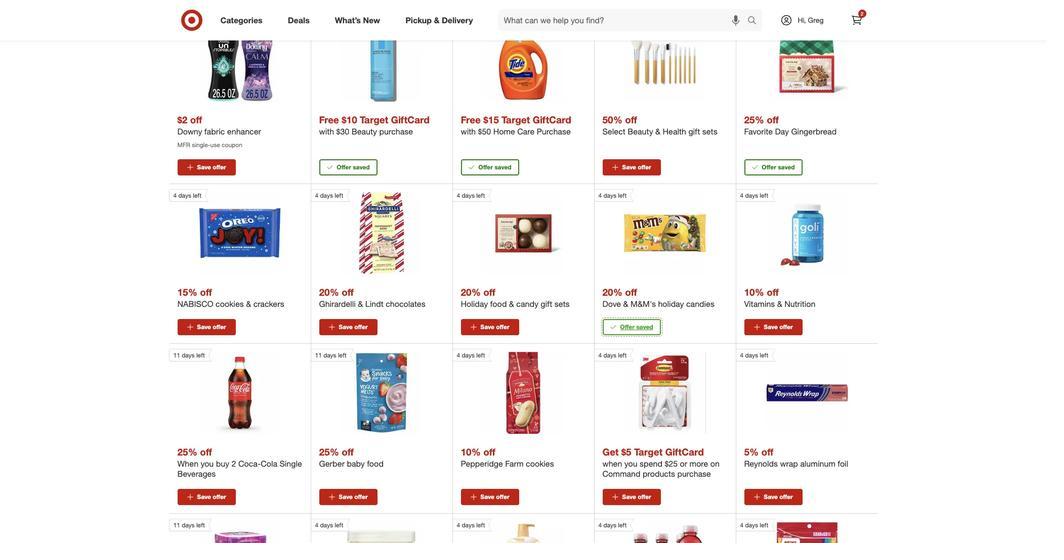 Task type: locate. For each thing, give the bounding box(es) containing it.
saved down m&m's
[[637, 324, 654, 331]]

giftcard inside free $10 target giftcard with $30 beauty purchase
[[391, 114, 430, 126]]

1 vertical spatial sets
[[555, 299, 570, 310]]

2 horizontal spatial 20%
[[603, 287, 623, 298]]

gift inside 50% off select beauty & health gift sets
[[689, 127, 700, 137]]

save offer for pepperidge
[[481, 494, 510, 501]]

giftcard for free $15 target giftcard
[[533, 114, 572, 126]]

search
[[743, 16, 767, 26]]

save offer for holiday
[[481, 324, 510, 331]]

0 horizontal spatial cookies
[[216, 299, 244, 310]]

off up pepperidge
[[484, 447, 496, 458]]

sets right health
[[703, 127, 718, 137]]

food
[[490, 299, 507, 310], [367, 459, 384, 470]]

giftcard inside get $5 target giftcard when you spend $25 or more on command products purchase
[[666, 447, 704, 458]]

off inside '15% off nabisco cookies & crackers'
[[200, 287, 212, 298]]

offer down products
[[638, 494, 652, 501]]

0 horizontal spatial purchase
[[380, 127, 413, 137]]

2 beauty from the left
[[628, 127, 654, 137]]

target
[[360, 114, 389, 126], [502, 114, 530, 126], [634, 447, 663, 458]]

sets for 20% off
[[555, 299, 570, 310]]

saved for free $10 target giftcard
[[353, 164, 370, 171]]

beauty right select
[[628, 127, 654, 137]]

$5
[[622, 447, 632, 458]]

saved for free $15 target giftcard
[[495, 164, 512, 171]]

food inside "25% off gerber baby food"
[[367, 459, 384, 470]]

enhancer
[[227, 127, 261, 137]]

1 with from the left
[[319, 127, 334, 137]]

offer saved down home
[[479, 164, 512, 171]]

food right baby
[[367, 459, 384, 470]]

1 vertical spatial 10%
[[461, 447, 481, 458]]

offer down 20% off holiday food & candy gift sets
[[496, 324, 510, 331]]

save offer button down the holiday
[[461, 320, 519, 336]]

cookies right "farm" in the bottom of the page
[[526, 459, 554, 470]]

save offer down the holiday
[[481, 324, 510, 331]]

save offer button down ghirardelli at left
[[319, 320, 377, 336]]

2 horizontal spatial 25%
[[745, 114, 765, 126]]

target for $15
[[502, 114, 530, 126]]

with left $30
[[319, 127, 334, 137]]

20% up dove
[[603, 287, 623, 298]]

25% for 25% off favorite day gingerbread
[[745, 114, 765, 126]]

1 vertical spatial food
[[367, 459, 384, 470]]

day
[[775, 127, 789, 137]]

0 vertical spatial sets
[[703, 127, 718, 137]]

0 horizontal spatial gift
[[541, 299, 553, 310]]

off for 50% off select beauty & health gift sets
[[625, 114, 637, 126]]

0 horizontal spatial 10%
[[461, 447, 481, 458]]

free up $50
[[461, 114, 481, 126]]

offer
[[337, 164, 351, 171], [479, 164, 493, 171], [762, 164, 777, 171], [620, 324, 635, 331]]

saved down the day
[[778, 164, 795, 171]]

save offer button down beverages
[[177, 490, 236, 506]]

0 horizontal spatial 20%
[[319, 287, 339, 298]]

1 20% from the left
[[319, 287, 339, 298]]

save down beverages
[[197, 494, 211, 501]]

offer for 25% off
[[762, 164, 777, 171]]

1 you from the left
[[201, 459, 214, 470]]

& left candy
[[509, 299, 514, 310]]

buy
[[216, 459, 229, 470]]

20% inside 20% off holiday food & candy gift sets
[[461, 287, 481, 298]]

0 horizontal spatial food
[[367, 459, 384, 470]]

0 vertical spatial 2
[[861, 11, 864, 17]]

save down select
[[622, 164, 636, 171]]

What can we help you find? suggestions appear below search field
[[498, 9, 750, 31]]

save offer down wrap
[[764, 494, 793, 501]]

off up baby
[[342, 447, 354, 458]]

food inside 20% off holiday food & candy gift sets
[[490, 299, 507, 310]]

off inside 10% off vitamins & nutrition
[[767, 287, 779, 298]]

off inside "25% off gerber baby food"
[[342, 447, 354, 458]]

offer down 50% off select beauty & health gift sets
[[638, 164, 652, 171]]

offer down $30
[[337, 164, 351, 171]]

off inside 5% off reynolds wrap aluminum foil
[[762, 447, 774, 458]]

save offer button for select
[[603, 160, 661, 176]]

save offer button down select
[[603, 160, 661, 176]]

1 vertical spatial purchase
[[678, 470, 711, 480]]

nutrition
[[785, 299, 816, 310]]

2 with from the left
[[461, 127, 476, 137]]

offer down the nutrition
[[780, 324, 793, 331]]

save offer button for pepperidge
[[461, 490, 519, 506]]

off inside 25% off favorite day gingerbread
[[767, 114, 779, 126]]

& left the crackers in the bottom left of the page
[[246, 299, 251, 310]]

save down pepperidge
[[481, 494, 495, 501]]

10% for 10% off pepperidge farm cookies
[[461, 447, 481, 458]]

4 days left
[[173, 192, 202, 200], [315, 192, 343, 200], [457, 192, 485, 200], [599, 192, 627, 200], [741, 192, 769, 200], [457, 352, 485, 360], [599, 352, 627, 360], [741, 352, 769, 360], [315, 522, 343, 530], [457, 522, 485, 530], [599, 522, 627, 530], [741, 522, 769, 530]]

select
[[603, 127, 626, 137]]

or
[[680, 459, 688, 470]]

1 horizontal spatial food
[[490, 299, 507, 310]]

save offer for select
[[622, 164, 652, 171]]

downy
[[177, 127, 202, 137]]

ghirardelli
[[319, 299, 356, 310]]

$50
[[478, 127, 491, 137]]

off inside 50% off select beauty & health gift sets
[[625, 114, 637, 126]]

save offer button for gerber
[[319, 490, 377, 506]]

0 vertical spatial food
[[490, 299, 507, 310]]

purchase
[[537, 127, 571, 137]]

20%
[[319, 287, 339, 298], [461, 287, 481, 298], [603, 287, 623, 298]]

what's
[[335, 15, 361, 25]]

sets
[[703, 127, 718, 137], [555, 299, 570, 310]]

free inside the free $15 target giftcard with $50 home care purchase
[[461, 114, 481, 126]]

save down command
[[622, 494, 636, 501]]

4
[[173, 192, 177, 200], [315, 192, 319, 200], [457, 192, 460, 200], [599, 192, 602, 200], [741, 192, 744, 200], [457, 352, 460, 360], [599, 352, 602, 360], [741, 352, 744, 360], [315, 522, 319, 530], [457, 522, 460, 530], [599, 522, 602, 530], [741, 522, 744, 530]]

purchase
[[380, 127, 413, 137], [678, 470, 711, 480]]

20% for 20% off holiday food & candy gift sets
[[461, 287, 481, 298]]

beauty inside free $10 target giftcard with $30 beauty purchase
[[352, 127, 377, 137]]

0 vertical spatial 10%
[[745, 287, 765, 298]]

target for $10
[[360, 114, 389, 126]]

1 horizontal spatial beauty
[[628, 127, 654, 137]]

1 horizontal spatial 10%
[[745, 287, 765, 298]]

pepperidge
[[461, 459, 503, 470]]

m&m's
[[631, 299, 656, 310]]

10% up pepperidge
[[461, 447, 481, 458]]

offer down the lindt
[[355, 324, 368, 331]]

purchase inside get $5 target giftcard when you spend $25 or more on command products purchase
[[678, 470, 711, 480]]

save offer button down reynolds
[[745, 490, 803, 506]]

saved down home
[[495, 164, 512, 171]]

with
[[319, 127, 334, 137], [461, 127, 476, 137]]

target inside free $10 target giftcard with $30 beauty purchase
[[360, 114, 389, 126]]

free for free $15 target giftcard
[[461, 114, 481, 126]]

save for nabisco
[[197, 324, 211, 331]]

target inside get $5 target giftcard when you spend $25 or more on command products purchase
[[634, 447, 663, 458]]

food right the holiday
[[490, 299, 507, 310]]

save down vitamins
[[764, 324, 778, 331]]

save offer button for ghirardelli
[[319, 320, 377, 336]]

reynolds
[[745, 459, 778, 470]]

0 horizontal spatial giftcard
[[391, 114, 430, 126]]

1 horizontal spatial cookies
[[526, 459, 554, 470]]

save offer down baby
[[339, 494, 368, 501]]

offer saved button down $30
[[319, 160, 377, 176]]

0 horizontal spatial beauty
[[352, 127, 377, 137]]

off inside 25% off when you buy 2 coca-cola single beverages
[[200, 447, 212, 458]]

you left buy
[[201, 459, 214, 470]]

25% inside 25% off favorite day gingerbread
[[745, 114, 765, 126]]

free up $30
[[319, 114, 339, 126]]

save offer button for vitamins
[[745, 320, 803, 336]]

gift for 50% off
[[689, 127, 700, 137]]

giftcard inside the free $15 target giftcard with $50 home care purchase
[[533, 114, 572, 126]]

off inside '20% off ghirardelli & lindt chocolates'
[[342, 287, 354, 298]]

off up ghirardelli at left
[[342, 287, 354, 298]]

2 free from the left
[[461, 114, 481, 126]]

save offer button down baby
[[319, 490, 377, 506]]

save offer button down pepperidge
[[461, 490, 519, 506]]

& right dove
[[624, 299, 629, 310]]

save offer for reynolds
[[764, 494, 793, 501]]

$15
[[484, 114, 499, 126]]

beverages
[[177, 470, 216, 480]]

20% up ghirardelli at left
[[319, 287, 339, 298]]

off for $2 off downy fabric enhancer mfr single-use coupon
[[190, 114, 202, 126]]

off for 10% off vitamins & nutrition
[[767, 287, 779, 298]]

25% up favorite
[[745, 114, 765, 126]]

holiday
[[658, 299, 684, 310]]

offer saved down the day
[[762, 164, 795, 171]]

1 beauty from the left
[[352, 127, 377, 137]]

10%
[[745, 287, 765, 298], [461, 447, 481, 458]]

products
[[643, 470, 675, 480]]

&
[[434, 15, 440, 25], [656, 127, 661, 137], [246, 299, 251, 310], [358, 299, 363, 310], [509, 299, 514, 310], [624, 299, 629, 310], [778, 299, 783, 310]]

gerber
[[319, 459, 345, 470]]

free
[[319, 114, 339, 126], [461, 114, 481, 126]]

save offer down nabisco
[[197, 324, 226, 331]]

3 20% from the left
[[603, 287, 623, 298]]

save offer button for reynolds
[[745, 490, 803, 506]]

1 free from the left
[[319, 114, 339, 126]]

offer for gerber
[[355, 494, 368, 501]]

off up reynolds
[[762, 447, 774, 458]]

beauty
[[352, 127, 377, 137], [628, 127, 654, 137]]

1 horizontal spatial target
[[502, 114, 530, 126]]

offer saved button for free $10 target giftcard
[[319, 160, 377, 176]]

off inside 10% off pepperidge farm cookies
[[484, 447, 496, 458]]

free inside free $10 target giftcard with $30 beauty purchase
[[319, 114, 339, 126]]

offer saved button for free $15 target giftcard
[[461, 160, 519, 176]]

& left the lindt
[[358, 299, 363, 310]]

11 for 25% off when you buy 2 coca-cola single beverages
[[173, 352, 180, 360]]

cookies inside 10% off pepperidge farm cookies
[[526, 459, 554, 470]]

offer saved button down $50
[[461, 160, 519, 176]]

target up care
[[502, 114, 530, 126]]

off inside "20% off dove & m&m's holiday candies"
[[625, 287, 637, 298]]

saved down free $10 target giftcard with $30 beauty purchase
[[353, 164, 370, 171]]

4 days left button
[[169, 190, 281, 275], [311, 190, 423, 275], [452, 190, 565, 275], [594, 190, 706, 275], [736, 190, 848, 275], [452, 350, 565, 435], [594, 350, 706, 435], [736, 350, 848, 435], [311, 520, 423, 544], [452, 520, 565, 544], [594, 520, 706, 544], [736, 520, 848, 544]]

1 horizontal spatial with
[[461, 127, 476, 137]]

save down reynolds
[[764, 494, 778, 501]]

cookies
[[216, 299, 244, 310], [526, 459, 554, 470]]

off up the holiday
[[484, 287, 496, 298]]

20% up the holiday
[[461, 287, 481, 298]]

with inside free $10 target giftcard with $30 beauty purchase
[[319, 127, 334, 137]]

2 you from the left
[[625, 459, 638, 470]]

20% off holiday food & candy gift sets
[[461, 287, 570, 310]]

you down $5
[[625, 459, 638, 470]]

purchase inside free $10 target giftcard with $30 beauty purchase
[[380, 127, 413, 137]]

save for holiday
[[481, 324, 495, 331]]

save
[[197, 164, 211, 171], [622, 164, 636, 171], [197, 324, 211, 331], [339, 324, 353, 331], [481, 324, 495, 331], [764, 324, 778, 331], [197, 494, 211, 501], [339, 494, 353, 501], [481, 494, 495, 501], [622, 494, 636, 501], [764, 494, 778, 501]]

25% inside 25% off when you buy 2 coca-cola single beverages
[[177, 447, 197, 458]]

save offer button down nabisco
[[177, 320, 236, 336]]

1 horizontal spatial you
[[625, 459, 638, 470]]

0 vertical spatial purchase
[[380, 127, 413, 137]]

save offer button down single-
[[177, 160, 236, 176]]

1 horizontal spatial sets
[[703, 127, 718, 137]]

sets inside 20% off holiday food & candy gift sets
[[555, 299, 570, 310]]

0 horizontal spatial 2
[[232, 459, 236, 470]]

1 horizontal spatial 25%
[[319, 447, 339, 458]]

save for reynolds
[[764, 494, 778, 501]]

1 horizontal spatial giftcard
[[533, 114, 572, 126]]

11 days left button
[[169, 350, 281, 435], [311, 350, 423, 435], [169, 520, 281, 544]]

2 right buy
[[232, 459, 236, 470]]

2 horizontal spatial target
[[634, 447, 663, 458]]

offer saved button
[[319, 160, 377, 176], [461, 160, 519, 176], [745, 160, 803, 176], [603, 320, 661, 336]]

offer for free $10 target giftcard
[[337, 164, 351, 171]]

sets inside 50% off select beauty & health gift sets
[[703, 127, 718, 137]]

10% inside 10% off pepperidge farm cookies
[[461, 447, 481, 458]]

search button
[[743, 9, 767, 33]]

off inside 20% off holiday food & candy gift sets
[[484, 287, 496, 298]]

gift
[[689, 127, 700, 137], [541, 299, 553, 310]]

on
[[711, 459, 720, 470]]

offer for 20% off
[[620, 324, 635, 331]]

crackers
[[254, 299, 284, 310]]

5% off reynolds wrap aluminum foil
[[745, 447, 849, 470]]

save offer button down command
[[603, 490, 661, 506]]

1 horizontal spatial free
[[461, 114, 481, 126]]

sets for 50% off
[[703, 127, 718, 137]]

with inside the free $15 target giftcard with $50 home care purchase
[[461, 127, 476, 137]]

1 vertical spatial cookies
[[526, 459, 554, 470]]

offer for ghirardelli
[[355, 324, 368, 331]]

target right $10
[[360, 114, 389, 126]]

you inside get $5 target giftcard when you spend $25 or more on command products purchase
[[625, 459, 638, 470]]

when
[[177, 459, 199, 470]]

off for 25% off favorite day gingerbread
[[767, 114, 779, 126]]

25%
[[745, 114, 765, 126], [177, 447, 197, 458], [319, 447, 339, 458]]

home
[[494, 127, 515, 137]]

off up nabisco
[[200, 287, 212, 298]]

2 horizontal spatial giftcard
[[666, 447, 704, 458]]

20% for 20% off ghirardelli & lindt chocolates
[[319, 287, 339, 298]]

more
[[690, 459, 709, 470]]

0 horizontal spatial target
[[360, 114, 389, 126]]

& left health
[[656, 127, 661, 137]]

offer down favorite
[[762, 164, 777, 171]]

gift right candy
[[541, 299, 553, 310]]

0 horizontal spatial sets
[[555, 299, 570, 310]]

save down nabisco
[[197, 324, 211, 331]]

offer down "farm" in the bottom of the page
[[496, 494, 510, 501]]

gift right health
[[689, 127, 700, 137]]

& right vitamins
[[778, 299, 783, 310]]

off up downy
[[190, 114, 202, 126]]

$10
[[342, 114, 357, 126]]

off right 50%
[[625, 114, 637, 126]]

gift inside 20% off holiday food & candy gift sets
[[541, 299, 553, 310]]

offer saved button down m&m's
[[603, 320, 661, 336]]

save offer down beverages
[[197, 494, 226, 501]]

days
[[178, 192, 191, 200], [320, 192, 333, 200], [462, 192, 475, 200], [604, 192, 617, 200], [746, 192, 758, 200], [182, 352, 195, 360], [324, 352, 337, 360], [462, 352, 475, 360], [604, 352, 617, 360], [746, 352, 758, 360], [182, 522, 195, 530], [320, 522, 333, 530], [462, 522, 475, 530], [604, 522, 617, 530], [746, 522, 758, 530]]

off inside $2 off downy fabric enhancer mfr single-use coupon
[[190, 114, 202, 126]]

fabric
[[204, 127, 225, 137]]

0 vertical spatial cookies
[[216, 299, 244, 310]]

sets right candy
[[555, 299, 570, 310]]

off
[[190, 114, 202, 126], [625, 114, 637, 126], [767, 114, 779, 126], [200, 287, 212, 298], [342, 287, 354, 298], [484, 287, 496, 298], [625, 287, 637, 298], [767, 287, 779, 298], [200, 447, 212, 458], [342, 447, 354, 458], [484, 447, 496, 458], [762, 447, 774, 458]]

offer down baby
[[355, 494, 368, 501]]

offer down beverages
[[213, 494, 226, 501]]

save down baby
[[339, 494, 353, 501]]

save offer down command
[[622, 494, 652, 501]]

offer saved button down the day
[[745, 160, 803, 176]]

pickup & delivery
[[406, 15, 473, 25]]

10% inside 10% off vitamins & nutrition
[[745, 287, 765, 298]]

2 right greg
[[861, 11, 864, 17]]

offer down '15% off nabisco cookies & crackers' on the left of page
[[213, 324, 226, 331]]

cola
[[261, 459, 278, 470]]

offer down dove
[[620, 324, 635, 331]]

10% up vitamins
[[745, 287, 765, 298]]

1 vertical spatial gift
[[541, 299, 553, 310]]

with left $50
[[461, 127, 476, 137]]

offer
[[213, 164, 226, 171], [638, 164, 652, 171], [213, 324, 226, 331], [355, 324, 368, 331], [496, 324, 510, 331], [780, 324, 793, 331], [213, 494, 226, 501], [355, 494, 368, 501], [496, 494, 510, 501], [638, 494, 652, 501], [780, 494, 793, 501]]

0 horizontal spatial with
[[319, 127, 334, 137]]

offer down $50
[[479, 164, 493, 171]]

save down ghirardelli at left
[[339, 324, 353, 331]]

offer for target
[[638, 494, 652, 501]]

with for free $10 target giftcard
[[319, 127, 334, 137]]

save offer down pepperidge
[[481, 494, 510, 501]]

2 20% from the left
[[461, 287, 481, 298]]

0 vertical spatial gift
[[689, 127, 700, 137]]

offer saved
[[337, 164, 370, 171], [479, 164, 512, 171], [762, 164, 795, 171], [620, 324, 654, 331]]

offer for vitamins
[[780, 324, 793, 331]]

off for 20% off ghirardelli & lindt chocolates
[[342, 287, 354, 298]]

saved for 20% off
[[637, 324, 654, 331]]

0 horizontal spatial you
[[201, 459, 214, 470]]

1 horizontal spatial purchase
[[678, 470, 711, 480]]

20% inside '20% off ghirardelli & lindt chocolates'
[[319, 287, 339, 298]]

target inside the free $15 target giftcard with $50 home care purchase
[[502, 114, 530, 126]]

offer down wrap
[[780, 494, 793, 501]]

free for free $10 target giftcard
[[319, 114, 339, 126]]

save offer for ghirardelli
[[339, 324, 368, 331]]

1 vertical spatial 2
[[232, 459, 236, 470]]

save for select
[[622, 164, 636, 171]]

save for when
[[197, 494, 211, 501]]

cookies right nabisco
[[216, 299, 244, 310]]

left
[[193, 192, 202, 200], [335, 192, 343, 200], [477, 192, 485, 200], [618, 192, 627, 200], [760, 192, 769, 200], [196, 352, 205, 360], [338, 352, 347, 360], [477, 352, 485, 360], [618, 352, 627, 360], [760, 352, 769, 360], [196, 522, 205, 530], [335, 522, 343, 530], [477, 522, 485, 530], [618, 522, 627, 530], [760, 522, 769, 530]]

20% for 20% off dove & m&m's holiday candies
[[603, 287, 623, 298]]

target up spend
[[634, 447, 663, 458]]

off up m&m's
[[625, 287, 637, 298]]

1 horizontal spatial 2
[[861, 11, 864, 17]]

use
[[210, 141, 220, 149]]

25% inside "25% off gerber baby food"
[[319, 447, 339, 458]]

20% inside "20% off dove & m&m's holiday candies"
[[603, 287, 623, 298]]

offer saved down $30
[[337, 164, 370, 171]]

1 horizontal spatial gift
[[689, 127, 700, 137]]

0 horizontal spatial 25%
[[177, 447, 197, 458]]

save offer button down vitamins
[[745, 320, 803, 336]]

offer saved for free $10 target giftcard
[[337, 164, 370, 171]]

saved for 25% off
[[778, 164, 795, 171]]

save offer button for nabisco
[[177, 320, 236, 336]]

1 horizontal spatial 20%
[[461, 287, 481, 298]]

25% up when
[[177, 447, 197, 458]]

command
[[603, 470, 641, 480]]

beauty inside 50% off select beauty & health gift sets
[[628, 127, 654, 137]]

save offer down 10% off vitamins & nutrition
[[764, 324, 793, 331]]

save offer down select
[[622, 164, 652, 171]]

offer saved for 20% off
[[620, 324, 654, 331]]

0 horizontal spatial free
[[319, 114, 339, 126]]

giftcard for free $10 target giftcard
[[391, 114, 430, 126]]



Task type: describe. For each thing, give the bounding box(es) containing it.
offer for pepperidge
[[496, 494, 510, 501]]

categories link
[[212, 9, 275, 31]]

off for 25% off when you buy 2 coca-cola single beverages
[[200, 447, 212, 458]]

$30
[[337, 127, 350, 137]]

free $10 target giftcard with $30 beauty purchase
[[319, 114, 430, 137]]

25% for 25% off when you buy 2 coca-cola single beverages
[[177, 447, 197, 458]]

off for 25% off gerber baby food
[[342, 447, 354, 458]]

when
[[603, 459, 623, 470]]

off for 20% off dove & m&m's holiday candies
[[625, 287, 637, 298]]

get $5 target giftcard when you spend $25 or more on command products purchase
[[603, 447, 720, 480]]

free $15 target giftcard with $50 home care purchase
[[461, 114, 572, 137]]

save offer down 'use'
[[197, 164, 226, 171]]

& inside 10% off vitamins & nutrition
[[778, 299, 783, 310]]

what's new link
[[326, 9, 393, 31]]

giftcard for get $5 target giftcard
[[666, 447, 704, 458]]

nabisco
[[177, 299, 214, 310]]

11 for 25% off gerber baby food
[[315, 352, 322, 360]]

offer for reynolds
[[780, 494, 793, 501]]

coca-
[[238, 459, 261, 470]]

50% off select beauty & health gift sets
[[603, 114, 718, 137]]

2 inside 25% off when you buy 2 coca-cola single beverages
[[232, 459, 236, 470]]

25% off gerber baby food
[[319, 447, 384, 470]]

save offer for vitamins
[[764, 324, 793, 331]]

11 days left for 25% off when you buy 2 coca-cola single beverages
[[173, 352, 205, 360]]

25% off when you buy 2 coca-cola single beverages
[[177, 447, 302, 480]]

pickup & delivery link
[[397, 9, 486, 31]]

offer saved for 25% off
[[762, 164, 795, 171]]

candy
[[517, 299, 539, 310]]

off for 20% off holiday food & candy gift sets
[[484, 287, 496, 298]]

foil
[[838, 459, 849, 470]]

$2 off downy fabric enhancer mfr single-use coupon
[[177, 114, 261, 149]]

& inside 20% off holiday food & candy gift sets
[[509, 299, 514, 310]]

delivery
[[442, 15, 473, 25]]

vitamins
[[745, 299, 775, 310]]

offer down 'use'
[[213, 164, 226, 171]]

save for gerber
[[339, 494, 353, 501]]

10% off vitamins & nutrition
[[745, 287, 816, 310]]

off for 15% off nabisco cookies & crackers
[[200, 287, 212, 298]]

chocolates
[[386, 299, 426, 310]]

offer saved button for 25% off
[[745, 160, 803, 176]]

offer saved for free $15 target giftcard
[[479, 164, 512, 171]]

11 days left button for 25% off gerber baby food
[[311, 350, 423, 435]]

save offer for nabisco
[[197, 324, 226, 331]]

5%
[[745, 447, 759, 458]]

$25
[[665, 459, 678, 470]]

new
[[363, 15, 380, 25]]

save offer button for target
[[603, 490, 661, 506]]

health
[[663, 127, 687, 137]]

20% off dove & m&m's holiday candies
[[603, 287, 715, 310]]

favorite
[[745, 127, 773, 137]]

save offer button for when
[[177, 490, 236, 506]]

offer saved button for 20% off
[[603, 320, 661, 336]]

wrap
[[781, 459, 798, 470]]

save for ghirardelli
[[339, 324, 353, 331]]

pickup
[[406, 15, 432, 25]]

& right 'pickup'
[[434, 15, 440, 25]]

baby
[[347, 459, 365, 470]]

dove
[[603, 299, 621, 310]]

hi,
[[798, 16, 806, 24]]

25% off favorite day gingerbread
[[745, 114, 837, 137]]

greg
[[808, 16, 824, 24]]

save for pepperidge
[[481, 494, 495, 501]]

save for target
[[622, 494, 636, 501]]

gift for 20% off
[[541, 299, 553, 310]]

spend
[[640, 459, 663, 470]]

& inside "20% off dove & m&m's holiday candies"
[[624, 299, 629, 310]]

categories
[[221, 15, 263, 25]]

single-
[[192, 141, 210, 149]]

offer for nabisco
[[213, 324, 226, 331]]

what's new
[[335, 15, 380, 25]]

you inside 25% off when you buy 2 coca-cola single beverages
[[201, 459, 214, 470]]

offer for holiday
[[496, 324, 510, 331]]

& inside '15% off nabisco cookies & crackers'
[[246, 299, 251, 310]]

11 days left button for 25% off when you buy 2 coca-cola single beverages
[[169, 350, 281, 435]]

care
[[518, 127, 535, 137]]

off for 5% off reynolds wrap aluminum foil
[[762, 447, 774, 458]]

single
[[280, 459, 302, 470]]

$2
[[177, 114, 188, 126]]

offer for free $15 target giftcard
[[479, 164, 493, 171]]

mfr
[[177, 141, 190, 149]]

candies
[[687, 299, 715, 310]]

lindt
[[366, 299, 384, 310]]

save for vitamins
[[764, 324, 778, 331]]

11 days left for 25% off gerber baby food
[[315, 352, 347, 360]]

& inside 50% off select beauty & health gift sets
[[656, 127, 661, 137]]

10% for 10% off vitamins & nutrition
[[745, 287, 765, 298]]

target for $5
[[634, 447, 663, 458]]

save offer for target
[[622, 494, 652, 501]]

get
[[603, 447, 619, 458]]

cookies inside '15% off nabisco cookies & crackers'
[[216, 299, 244, 310]]

25% for 25% off gerber baby food
[[319, 447, 339, 458]]

2 inside 2 link
[[861, 11, 864, 17]]

save down single-
[[197, 164, 211, 171]]

offer for when
[[213, 494, 226, 501]]

save offer button for holiday
[[461, 320, 519, 336]]

50%
[[603, 114, 623, 126]]

deals
[[288, 15, 310, 25]]

20% off ghirardelli & lindt chocolates
[[319, 287, 426, 310]]

hi, greg
[[798, 16, 824, 24]]

farm
[[505, 459, 524, 470]]

15% off nabisco cookies & crackers
[[177, 287, 284, 310]]

coupon
[[222, 141, 242, 149]]

holiday
[[461, 299, 488, 310]]

offer for select
[[638, 164, 652, 171]]

deals link
[[279, 9, 322, 31]]

save offer for gerber
[[339, 494, 368, 501]]

with for free $15 target giftcard
[[461, 127, 476, 137]]

& inside '20% off ghirardelli & lindt chocolates'
[[358, 299, 363, 310]]

gingerbread
[[792, 127, 837, 137]]

10% off pepperidge farm cookies
[[461, 447, 554, 470]]

off for 10% off pepperidge farm cookies
[[484, 447, 496, 458]]

15%
[[177, 287, 197, 298]]

aluminum
[[801, 459, 836, 470]]

2 link
[[846, 9, 868, 31]]

save offer for when
[[197, 494, 226, 501]]



Task type: vqa. For each thing, say whether or not it's contained in the screenshot.
'Save offer' BUTTON associated with Select
yes



